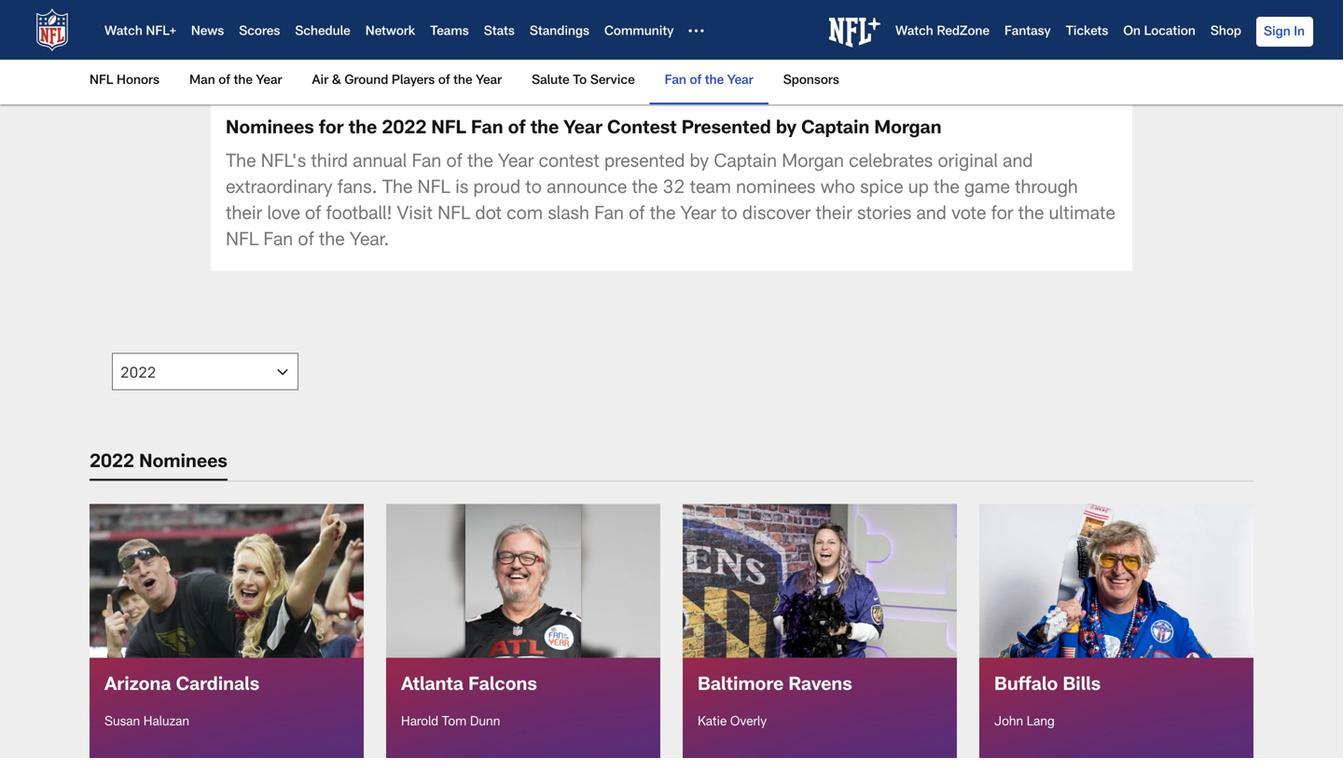 Task type: locate. For each thing, give the bounding box(es) containing it.
2022 nominees
[[90, 454, 227, 472]]

slash
[[548, 206, 590, 224]]

fantasy link
[[1005, 26, 1051, 39]]

0 vertical spatial captain
[[802, 120, 870, 138]]

banner
[[0, 0, 1344, 105]]

of up is
[[447, 153, 463, 172]]

to down team
[[721, 206, 738, 224]]

watch for watch nfl+
[[105, 26, 143, 39]]

0 vertical spatial for
[[319, 120, 344, 138]]

0 horizontal spatial captain
[[714, 153, 777, 172]]

and down up
[[917, 206, 947, 224]]

banner containing watch nfl+
[[0, 0, 1344, 105]]

bills
[[1063, 677, 1101, 696]]

and
[[1003, 153, 1033, 172], [917, 206, 947, 224]]

of inside the air & ground players of the year link
[[438, 75, 450, 88]]

sign
[[1264, 26, 1291, 39]]

2022
[[382, 120, 427, 138], [90, 454, 134, 472]]

and up through
[[1003, 153, 1033, 172]]

on location link
[[1124, 26, 1196, 39]]

to up com at left
[[526, 179, 542, 198]]

news
[[191, 26, 224, 39]]

katie overly
[[698, 717, 767, 730]]

1 horizontal spatial captain
[[802, 120, 870, 138]]

watch
[[105, 26, 143, 39], [896, 26, 934, 39]]

by down the sponsors
[[776, 120, 797, 138]]

for
[[319, 120, 344, 138], [992, 206, 1014, 224]]

nfl+
[[146, 26, 176, 39]]

salute to service
[[532, 75, 635, 88]]

morgan up who
[[782, 153, 844, 172]]

atlanta falcons image
[[386, 504, 661, 658]]

the down through
[[1019, 206, 1045, 224]]

nfl+ image
[[829, 18, 881, 48]]

by up team
[[690, 153, 709, 172]]

salute to service link
[[525, 60, 643, 103]]

1 vertical spatial morgan
[[782, 153, 844, 172]]

1 horizontal spatial for
[[992, 206, 1014, 224]]

the up visit
[[382, 179, 413, 198]]

0 vertical spatial the
[[226, 153, 256, 172]]

teams
[[430, 26, 469, 39]]

1 horizontal spatial morgan
[[875, 120, 942, 138]]

the down 32
[[650, 206, 676, 224]]

0 horizontal spatial the
[[226, 153, 256, 172]]

1 horizontal spatial to
[[721, 206, 738, 224]]

0 vertical spatial to
[[526, 179, 542, 198]]

the
[[226, 153, 256, 172], [382, 179, 413, 198]]

service
[[591, 75, 635, 88]]

nfl left 'honors'
[[90, 75, 113, 88]]

year up contest on the left top of page
[[564, 120, 603, 138]]

players
[[392, 75, 435, 88]]

of down presented
[[629, 206, 645, 224]]

year.
[[350, 232, 390, 250]]

morgan up celebrates
[[875, 120, 942, 138]]

love
[[267, 206, 300, 224]]

redzone
[[937, 26, 990, 39]]

atlanta
[[401, 677, 464, 696]]

0 horizontal spatial by
[[690, 153, 709, 172]]

fan up the contest on the top of page
[[665, 75, 687, 88]]

fan of the year link
[[658, 60, 761, 103]]

news link
[[191, 26, 224, 39]]

game
[[965, 179, 1011, 198]]

of down love
[[298, 232, 314, 250]]

the left nfl's at top
[[226, 153, 256, 172]]

of right players
[[438, 75, 450, 88]]

nominees
[[226, 120, 314, 138], [139, 454, 227, 472]]

watch left the nfl+ at the left top of the page
[[105, 26, 143, 39]]

of right love
[[305, 206, 321, 224]]

contest
[[539, 153, 600, 172]]

nfl
[[90, 75, 113, 88], [432, 120, 466, 138], [418, 179, 450, 198], [438, 206, 471, 224], [226, 232, 259, 250]]

network
[[366, 26, 416, 39]]

celebrates
[[849, 153, 933, 172]]

annual
[[353, 153, 407, 172]]

0 vertical spatial and
[[1003, 153, 1033, 172]]

dot
[[475, 206, 502, 224]]

1 vertical spatial 2022
[[90, 454, 134, 472]]

1 vertical spatial by
[[690, 153, 709, 172]]

the
[[234, 75, 253, 88], [454, 75, 473, 88], [705, 75, 724, 88], [349, 120, 377, 138], [531, 120, 559, 138], [467, 153, 493, 172], [632, 179, 658, 198], [934, 179, 960, 198], [650, 206, 676, 224], [1019, 206, 1045, 224], [319, 232, 345, 250]]

cardinals nominee image
[[90, 504, 364, 658]]

watch nfl+ link
[[105, 26, 176, 39]]

0 horizontal spatial 2022
[[90, 454, 134, 472]]

2 watch from the left
[[896, 26, 934, 39]]

1 vertical spatial for
[[992, 206, 1014, 224]]

1 horizontal spatial 2022
[[382, 120, 427, 138]]

1 vertical spatial and
[[917, 206, 947, 224]]

is
[[455, 179, 469, 198]]

fan inside banner
[[665, 75, 687, 88]]

watch redzone link
[[896, 26, 990, 39]]

the up presented
[[705, 75, 724, 88]]

of right man
[[219, 75, 230, 88]]

atlanta falcons
[[401, 677, 537, 696]]

susan haluzan
[[105, 717, 189, 730]]

scores link
[[239, 26, 280, 39]]

ultimate
[[1049, 206, 1116, 224]]

fan right annual
[[412, 153, 442, 172]]

0 horizontal spatial watch
[[105, 26, 143, 39]]

1 horizontal spatial their
[[816, 206, 853, 224]]

0 horizontal spatial for
[[319, 120, 344, 138]]

standings
[[530, 26, 590, 39]]

schedule
[[295, 26, 351, 39]]

1 vertical spatial captain
[[714, 153, 777, 172]]

in
[[1295, 26, 1306, 39]]

nfl shield image
[[30, 7, 75, 52]]

buffalo
[[995, 677, 1059, 696]]

sponsors
[[784, 75, 840, 88]]

nfl honors link
[[90, 60, 167, 103]]

arizona cardinals
[[105, 677, 260, 696]]

captain down presented
[[714, 153, 777, 172]]

stats
[[484, 26, 515, 39]]

visit
[[397, 206, 433, 224]]

0 vertical spatial morgan
[[875, 120, 942, 138]]

captain down the sponsors
[[802, 120, 870, 138]]

lang
[[1027, 717, 1055, 730]]

watch nfl+
[[105, 26, 176, 39]]

original
[[938, 153, 998, 172]]

discover
[[743, 206, 811, 224]]

1 horizontal spatial watch
[[896, 26, 934, 39]]

0 horizontal spatial their
[[226, 206, 262, 224]]

captain
[[802, 120, 870, 138], [714, 153, 777, 172]]

the right players
[[454, 75, 473, 88]]

honors
[[117, 75, 160, 88]]

1 watch from the left
[[105, 26, 143, 39]]

the right up
[[934, 179, 960, 198]]

man of the year link
[[182, 60, 290, 103]]

schedule link
[[295, 26, 351, 39]]

the nfl's third annual fan of the year contest presented by captain morgan celebrates original and extraordinary fans. the nfl is proud to announce the 32 team nominees who spice up the game through their love of football! visit nfl dot com slash fan of the year to discover their stories and vote for the ultimate nfl fan of the year.
[[226, 153, 1116, 250]]

1 vertical spatial the
[[382, 179, 413, 198]]

nominees
[[736, 179, 816, 198]]

of down dots icon
[[690, 75, 702, 88]]

the left year.
[[319, 232, 345, 250]]

their down who
[[816, 206, 853, 224]]

their
[[226, 206, 262, 224], [816, 206, 853, 224]]

fan down love
[[264, 232, 293, 250]]

the right man
[[234, 75, 253, 88]]

0 horizontal spatial and
[[917, 206, 947, 224]]

john
[[995, 717, 1024, 730]]

by inside the nfl's third annual fan of the year contest presented by captain morgan celebrates original and extraordinary fans. the nfl is proud to announce the 32 team nominees who spice up the game through their love of football! visit nfl dot com slash fan of the year to discover their stories and vote for the ultimate nfl fan of the year.
[[690, 153, 709, 172]]

of inside man of the year link
[[219, 75, 230, 88]]

watch left "redzone"
[[896, 26, 934, 39]]

sign in
[[1264, 26, 1306, 39]]

by
[[776, 120, 797, 138], [690, 153, 709, 172]]

for up third at the top of the page
[[319, 120, 344, 138]]

for down game
[[992, 206, 1014, 224]]

sign in button
[[1257, 17, 1314, 47]]

standings link
[[530, 26, 590, 39]]

their left love
[[226, 206, 262, 224]]

morgan
[[875, 120, 942, 138], [782, 153, 844, 172]]

0 vertical spatial by
[[776, 120, 797, 138]]

0 horizontal spatial morgan
[[782, 153, 844, 172]]

man of the year
[[189, 75, 282, 88]]

teams link
[[430, 26, 469, 39]]

fan
[[665, 75, 687, 88], [471, 120, 503, 138], [412, 153, 442, 172], [595, 206, 624, 224], [264, 232, 293, 250]]



Task type: vqa. For each thing, say whether or not it's contained in the screenshot.
1st 7+ from the bottom
no



Task type: describe. For each thing, give the bounding box(es) containing it.
year down scores link
[[256, 75, 282, 88]]

scores
[[239, 26, 280, 39]]

team
[[690, 179, 732, 198]]

announce
[[547, 179, 627, 198]]

nfl's
[[261, 153, 306, 172]]

fan down the announce
[[595, 206, 624, 224]]

nfl down is
[[438, 206, 471, 224]]

fan of the year
[[665, 75, 754, 88]]

com
[[507, 206, 543, 224]]

nfl honors
[[90, 75, 160, 88]]

susan
[[105, 717, 140, 730]]

cardinals
[[176, 677, 260, 696]]

the down presented
[[632, 179, 658, 198]]

the up annual
[[349, 120, 377, 138]]

dots image
[[689, 23, 704, 38]]

community
[[605, 26, 674, 39]]

the up proud
[[467, 153, 493, 172]]

1 horizontal spatial the
[[382, 179, 413, 198]]

shop link
[[1211, 26, 1242, 39]]

proud
[[474, 179, 521, 198]]

ravens
[[789, 677, 853, 696]]

fans.
[[338, 179, 378, 198]]

on location
[[1124, 26, 1196, 39]]

falcons
[[469, 677, 537, 696]]

of up proud
[[508, 120, 526, 138]]

to
[[573, 75, 587, 88]]

stats link
[[484, 26, 515, 39]]

presented
[[682, 120, 772, 138]]

bills foty nominee image
[[980, 504, 1254, 658]]

fan up proud
[[471, 120, 503, 138]]

of inside fan of the year link
[[690, 75, 702, 88]]

air
[[312, 75, 329, 88]]

network link
[[366, 26, 416, 39]]

katie
[[698, 717, 727, 730]]

haluzan
[[143, 717, 189, 730]]

1 horizontal spatial by
[[776, 120, 797, 138]]

year down stats link
[[476, 75, 502, 88]]

for inside the nfl's third annual fan of the year contest presented by captain morgan celebrates original and extraordinary fans. the nfl is proud to announce the 32 team nominees who spice up the game through their love of football! visit nfl dot com slash fan of the year to discover their stories and vote for the ultimate nfl fan of the year.
[[992, 206, 1014, 224]]

harold tom dunn
[[401, 717, 500, 730]]

football!
[[326, 206, 392, 224]]

1 their from the left
[[226, 206, 262, 224]]

air & ground players of the year
[[312, 75, 502, 88]]

location
[[1145, 26, 1196, 39]]

arizona
[[105, 677, 171, 696]]

the up contest on the left top of page
[[531, 120, 559, 138]]

0 horizontal spatial to
[[526, 179, 542, 198]]

baltimore ravens
[[698, 677, 853, 696]]

the page will reload on selection element
[[112, 353, 299, 390]]

tom
[[442, 717, 467, 730]]

through
[[1015, 179, 1079, 198]]

vote
[[952, 206, 987, 224]]

nfl down extraordinary
[[226, 232, 259, 250]]

nominees for the 2022 nfl fan of the year contest presented by captain morgan
[[226, 120, 942, 138]]

nfl down players
[[432, 120, 466, 138]]

stories
[[858, 206, 912, 224]]

salute
[[532, 75, 570, 88]]

watch redzone
[[896, 26, 990, 39]]

year up proud
[[498, 153, 534, 172]]

1 vertical spatial to
[[721, 206, 738, 224]]

up
[[909, 179, 929, 198]]

1 horizontal spatial and
[[1003, 153, 1033, 172]]

year down team
[[681, 206, 717, 224]]

john lang
[[995, 717, 1055, 730]]

man
[[189, 75, 215, 88]]

nfl inside banner
[[90, 75, 113, 88]]

harold
[[401, 717, 439, 730]]

baltimore
[[698, 677, 784, 696]]

nfl left is
[[418, 179, 450, 198]]

buffalo bills
[[995, 677, 1101, 696]]

2 their from the left
[[816, 206, 853, 224]]

air & ground players of the year link
[[305, 60, 510, 103]]

captain inside the nfl's third annual fan of the year contest presented by captain morgan celebrates original and extraordinary fans. the nfl is proud to announce the 32 team nominees who spice up the game through their love of football! visit nfl dot com slash fan of the year to discover their stories and vote for the ultimate nfl fan of the year.
[[714, 153, 777, 172]]

year up presented
[[728, 75, 754, 88]]

ravens foty nominee image
[[683, 504, 957, 658]]

0 vertical spatial nominees
[[226, 120, 314, 138]]

tickets link
[[1066, 26, 1109, 39]]

morgan inside the nfl's third annual fan of the year contest presented by captain morgan celebrates original and extraordinary fans. the nfl is proud to announce the 32 team nominees who spice up the game through their love of football! visit nfl dot com slash fan of the year to discover their stories and vote for the ultimate nfl fan of the year.
[[782, 153, 844, 172]]

0 vertical spatial 2022
[[382, 120, 427, 138]]

spice
[[861, 179, 904, 198]]

contest
[[607, 120, 677, 138]]

fantasy
[[1005, 26, 1051, 39]]

tickets
[[1066, 26, 1109, 39]]

&
[[332, 75, 341, 88]]

ground
[[345, 75, 388, 88]]

sponsors link
[[776, 60, 847, 103]]

community link
[[605, 26, 674, 39]]

1 vertical spatial nominees
[[139, 454, 227, 472]]

watch for watch redzone
[[896, 26, 934, 39]]

overly
[[731, 717, 767, 730]]

presented
[[605, 153, 685, 172]]

third
[[311, 153, 348, 172]]

on
[[1124, 26, 1141, 39]]

32
[[663, 179, 685, 198]]

extraordinary
[[226, 179, 333, 198]]



